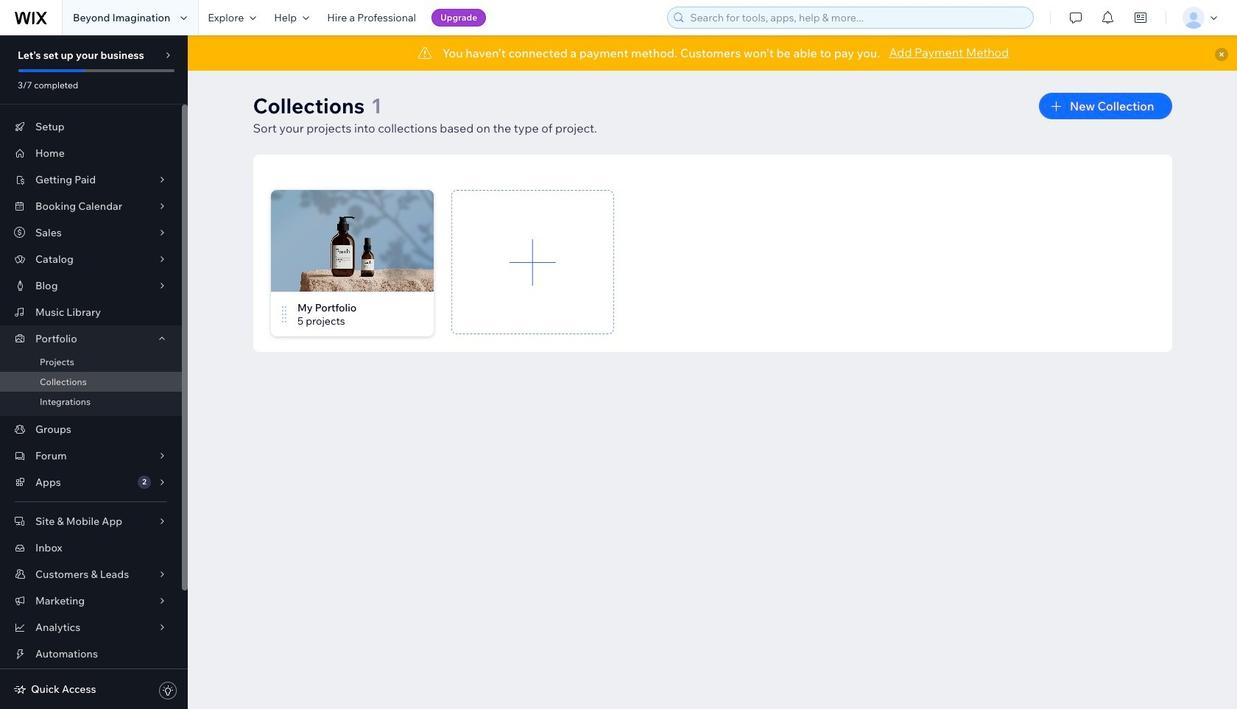 Task type: describe. For each thing, give the bounding box(es) containing it.
sidebar element
[[0, 35, 188, 709]]

drag my portfolio. image
[[280, 306, 288, 323]]



Task type: vqa. For each thing, say whether or not it's contained in the screenshot.
Once
no



Task type: locate. For each thing, give the bounding box(es) containing it.
to reorder, press the spacebar to grab an item; arrow keys to drag; spacebar to drop; "escape" or "tab" to cancel. list
[[271, 190, 1172, 352]]

Search for tools, apps, help & more... field
[[686, 7, 1029, 28]]

alert
[[188, 35, 1237, 71]]



